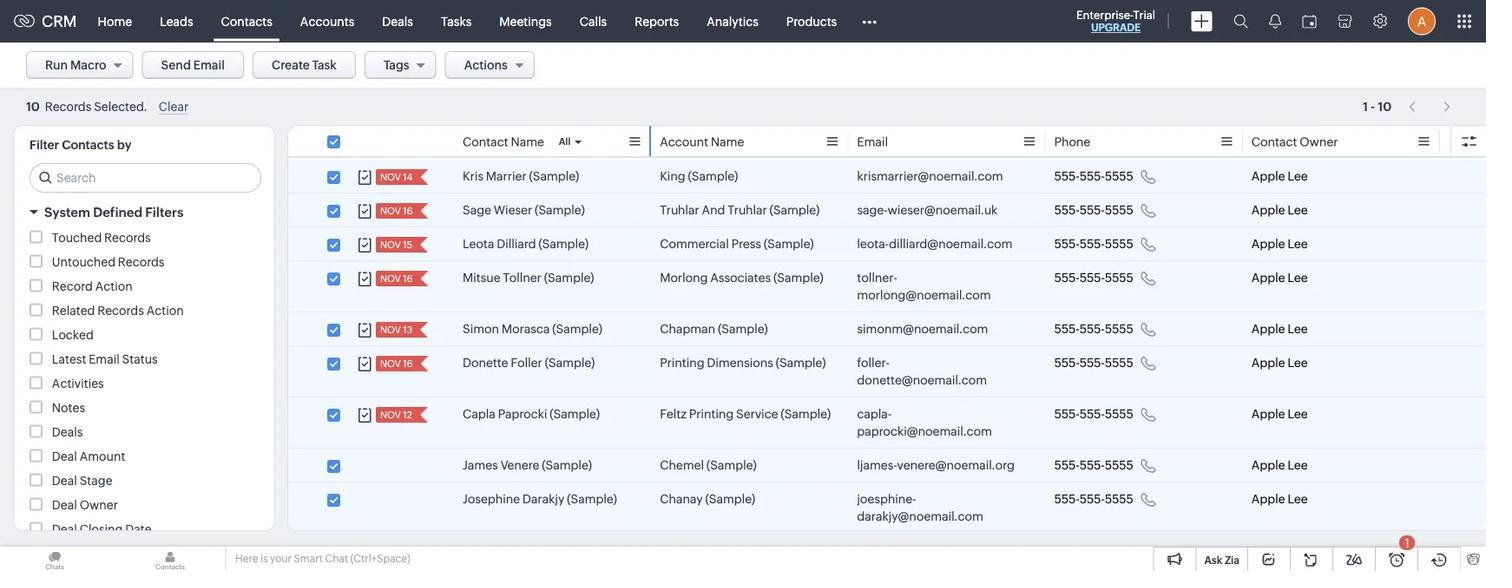 Task type: locate. For each thing, give the bounding box(es) containing it.
1 horizontal spatial name
[[711, 135, 744, 149]]

0 vertical spatial action
[[95, 279, 133, 293]]

(sample) up commercial press (sample) link
[[770, 203, 820, 217]]

5 nov from the top
[[380, 325, 401, 336]]

6 nov from the top
[[380, 359, 401, 369]]

0 horizontal spatial deals
[[52, 425, 83, 439]]

(sample) up "chanay (sample)"
[[707, 458, 757, 472]]

status
[[122, 352, 158, 366]]

2 nov 16 link from the top
[[376, 271, 415, 287]]

1 horizontal spatial deals
[[382, 14, 413, 28]]

8 apple lee from the top
[[1252, 458, 1308, 472]]

press
[[732, 237, 762, 251]]

8 555-555-5555 from the top
[[1055, 458, 1134, 472]]

contacts image
[[115, 547, 225, 571]]

2 16 from the top
[[403, 274, 413, 284]]

apple for wieser@noemail.uk
[[1252, 203, 1286, 217]]

records for related
[[97, 303, 144, 317]]

(sample) inside 'link'
[[705, 492, 756, 506]]

3 lee from the top
[[1288, 237, 1308, 251]]

5555 for capla- paprocki@noemail.com
[[1105, 407, 1134, 421]]

morlong@noemail.com
[[857, 288, 991, 302]]

crm link
[[14, 12, 77, 30]]

nov up nov 15 link
[[380, 206, 401, 217]]

deal left stage on the left
[[52, 474, 77, 488]]

2 vertical spatial email
[[89, 352, 120, 366]]

apple for donette@noemail.com
[[1252, 356, 1286, 370]]

name up kris marrier (sample) link
[[511, 135, 544, 149]]

9 lee from the top
[[1288, 492, 1308, 506]]

leads link
[[146, 0, 207, 42]]

james
[[463, 458, 498, 472]]

4 lee from the top
[[1288, 271, 1308, 285]]

run
[[45, 58, 68, 72]]

profile element
[[1398, 0, 1447, 42]]

leads
[[160, 14, 193, 28]]

dimensions
[[707, 356, 774, 370]]

nov 16 link down nov 15
[[376, 271, 415, 287]]

commercial press (sample) link
[[660, 235, 814, 253]]

nov down nov 13
[[380, 359, 401, 369]]

signals image
[[1270, 14, 1282, 29]]

action up related records action
[[95, 279, 133, 293]]

555-555-5555
[[1055, 169, 1134, 183], [1055, 203, 1134, 217], [1055, 237, 1134, 251], [1055, 271, 1134, 285], [1055, 322, 1134, 336], [1055, 356, 1134, 370], [1055, 407, 1134, 421], [1055, 458, 1134, 472], [1055, 492, 1134, 506]]

3 16 from the top
[[403, 359, 413, 369]]

8 apple from the top
[[1252, 458, 1286, 472]]

-
[[1371, 99, 1376, 113], [1371, 100, 1376, 114]]

name for contact name
[[511, 135, 544, 149]]

chats image
[[0, 547, 109, 571]]

2 contact from the left
[[1252, 135, 1298, 149]]

capla paprocki (sample)
[[463, 407, 600, 421]]

simonm@noemail.com link
[[857, 320, 989, 338]]

email inside button
[[193, 58, 225, 72]]

4 nov from the top
[[380, 274, 401, 284]]

action up the status at the left bottom of the page
[[146, 303, 184, 317]]

1 vertical spatial nov 16 link
[[376, 271, 415, 287]]

16 down the 15
[[403, 274, 413, 284]]

1 - 10
[[1363, 99, 1392, 113], [1363, 100, 1392, 114]]

simon morasca (sample) link
[[463, 320, 603, 338]]

owner
[[1300, 135, 1339, 149], [80, 498, 118, 512]]

contacts left by
[[62, 138, 114, 152]]

nov for mitsue tollner (sample)
[[380, 274, 401, 284]]

chanay (sample)
[[660, 492, 756, 506]]

Other Modules field
[[851, 7, 889, 35]]

2 nov 16 from the top
[[380, 274, 413, 284]]

0 vertical spatial nov 16
[[380, 206, 413, 217]]

nov left 13
[[380, 325, 401, 336]]

records down touched records
[[118, 255, 165, 269]]

action
[[95, 279, 133, 293], [146, 303, 184, 317]]

records down defined
[[104, 231, 151, 244]]

nov 12 link
[[376, 407, 414, 423]]

email for latest email status
[[89, 352, 120, 366]]

records down record action in the left of the page
[[97, 303, 144, 317]]

truhlar and truhlar (sample) link
[[660, 201, 820, 219]]

3 nov 16 from the top
[[380, 359, 413, 369]]

sage wieser (sample)
[[463, 203, 585, 217]]

2 vertical spatial nov 16 link
[[376, 356, 415, 372]]

1 lee from the top
[[1288, 169, 1308, 183]]

12
[[403, 410, 412, 421]]

(sample) down chemel (sample)
[[705, 492, 756, 506]]

truhlar left and
[[660, 203, 700, 217]]

16 down 14
[[403, 206, 413, 217]]

leota-dilliard@noemail.com
[[857, 237, 1013, 251]]

3 apple from the top
[[1252, 237, 1286, 251]]

3 555-555-5555 from the top
[[1055, 237, 1134, 251]]

1 navigation from the top
[[1401, 94, 1461, 119]]

2 5555 from the top
[[1105, 203, 1134, 217]]

meetings
[[500, 14, 552, 28]]

4 apple from the top
[[1252, 271, 1286, 285]]

6 5555 from the top
[[1105, 356, 1134, 370]]

1 vertical spatial nov 16
[[380, 274, 413, 284]]

create menu element
[[1181, 0, 1223, 42]]

printing right feltz
[[689, 407, 734, 421]]

nov down nov 15
[[380, 274, 401, 284]]

1 vertical spatial 16
[[403, 274, 413, 284]]

2 navigation from the top
[[1401, 95, 1461, 120]]

1 horizontal spatial truhlar
[[728, 203, 767, 217]]

2 apple from the top
[[1252, 203, 1286, 217]]

nov 16 down nov 13
[[380, 359, 413, 369]]

related records action
[[52, 303, 184, 317]]

clear
[[159, 100, 189, 114]]

7 5555 from the top
[[1105, 407, 1134, 421]]

mitsue tollner (sample) link
[[463, 269, 594, 287]]

create
[[272, 58, 310, 72]]

smart
[[294, 553, 323, 565]]

16 for sage
[[403, 206, 413, 217]]

3 nov 16 link from the top
[[376, 356, 415, 372]]

tollner
[[503, 271, 542, 285]]

16 down 13
[[403, 359, 413, 369]]

service
[[736, 407, 779, 421]]

nov left the 15
[[380, 240, 401, 251]]

7 555-555-5555 from the top
[[1055, 407, 1134, 421]]

nov 14 link
[[376, 169, 415, 185]]

555-555-5555 for foller- donette@noemail.com
[[1055, 356, 1134, 370]]

lee for venere@noemail.org
[[1288, 458, 1308, 472]]

venere
[[501, 458, 540, 472]]

4 5555 from the top
[[1105, 271, 1134, 285]]

9 apple from the top
[[1252, 492, 1286, 506]]

9 apple lee from the top
[[1252, 492, 1308, 506]]

2 horizontal spatial email
[[857, 135, 888, 149]]

1 apple from the top
[[1252, 169, 1286, 183]]

1 16 from the top
[[403, 206, 413, 217]]

7 lee from the top
[[1288, 407, 1308, 421]]

untouched records
[[52, 255, 165, 269]]

7 apple from the top
[[1252, 407, 1286, 421]]

5 555-555-5555 from the top
[[1055, 322, 1134, 336]]

4 deal from the top
[[52, 522, 77, 536]]

ask
[[1205, 554, 1223, 566]]

closing
[[80, 522, 123, 536]]

1 horizontal spatial owner
[[1300, 135, 1339, 149]]

(sample) right service
[[781, 407, 831, 421]]

3 nov from the top
[[380, 240, 401, 251]]

deal
[[52, 449, 77, 463], [52, 474, 77, 488], [52, 498, 77, 512], [52, 522, 77, 536]]

actions
[[464, 58, 508, 72]]

amount
[[80, 449, 125, 463]]

5555 for leota-dilliard@noemail.com
[[1105, 237, 1134, 251]]

0 vertical spatial contacts
[[221, 14, 273, 28]]

joesphine-
[[857, 492, 917, 506]]

1 horizontal spatial contact
[[1252, 135, 1298, 149]]

deal down the "deal stage"
[[52, 498, 77, 512]]

nov 16 link down nov 14
[[376, 203, 415, 219]]

555-555-5555 for sage-wieser@noemail.uk
[[1055, 203, 1134, 217]]

nov for capla paprocki (sample)
[[380, 410, 401, 421]]

nov 13
[[380, 325, 413, 336]]

0 vertical spatial 16
[[403, 206, 413, 217]]

(ctrl+space)
[[350, 553, 411, 565]]

analytics link
[[693, 0, 773, 42]]

3 apple lee from the top
[[1252, 237, 1308, 251]]

3 deal from the top
[[52, 498, 77, 512]]

calendar image
[[1303, 14, 1317, 28]]

1 vertical spatial records
[[118, 255, 165, 269]]

8 lee from the top
[[1288, 458, 1308, 472]]

1 555-555-5555 from the top
[[1055, 169, 1134, 183]]

create task button
[[253, 51, 356, 79]]

9 555-555-5555 from the top
[[1055, 492, 1134, 506]]

nov for donette foller (sample)
[[380, 359, 401, 369]]

2 vertical spatial nov 16
[[380, 359, 413, 369]]

1 contact from the left
[[463, 135, 509, 149]]

home
[[98, 14, 132, 28]]

6 lee from the top
[[1288, 356, 1308, 370]]

nov left the 12
[[380, 410, 401, 421]]

1 vertical spatial action
[[146, 303, 184, 317]]

create task
[[272, 58, 337, 72]]

products
[[787, 14, 837, 28]]

deals up tags
[[382, 14, 413, 28]]

lee for donette@noemail.com
[[1288, 356, 1308, 370]]

1 vertical spatial contacts
[[62, 138, 114, 152]]

ljames-
[[857, 458, 897, 472]]

4 555-555-5555 from the top
[[1055, 271, 1134, 285]]

1 nov 16 link from the top
[[376, 203, 415, 219]]

chat
[[325, 553, 348, 565]]

sage-wieser@noemail.uk
[[857, 203, 998, 217]]

7 nov from the top
[[380, 410, 401, 421]]

king (sample)
[[660, 169, 738, 183]]

2 vertical spatial 16
[[403, 359, 413, 369]]

1 vertical spatial email
[[857, 135, 888, 149]]

16 for mitsue
[[403, 274, 413, 284]]

(sample) right "darakjy"
[[567, 492, 617, 506]]

apple lee for wieser@noemail.uk
[[1252, 203, 1308, 217]]

notes
[[52, 401, 85, 415]]

printing dimensions (sample)
[[660, 356, 826, 370]]

deal up chats image
[[52, 522, 77, 536]]

3 5555 from the top
[[1105, 237, 1134, 251]]

6 apple from the top
[[1252, 356, 1286, 370]]

0 vertical spatial email
[[193, 58, 225, 72]]

truhlar up press
[[728, 203, 767, 217]]

run macro
[[45, 58, 106, 72]]

contacts link
[[207, 0, 286, 42]]

2 vertical spatial records
[[97, 303, 144, 317]]

1 horizontal spatial email
[[193, 58, 225, 72]]

is
[[260, 553, 268, 565]]

contact owner
[[1252, 135, 1339, 149]]

printing down the chapman
[[660, 356, 705, 370]]

5555 for foller- donette@noemail.com
[[1105, 356, 1134, 370]]

nov inside "link"
[[380, 410, 401, 421]]

(sample) up and
[[688, 169, 738, 183]]

name right the account
[[711, 135, 744, 149]]

2 apple lee from the top
[[1252, 203, 1308, 217]]

nov 16 link down nov 13
[[376, 356, 415, 372]]

(sample) right tollner on the top
[[544, 271, 594, 285]]

foller-
[[857, 356, 890, 370]]

555-555-5555 for capla- paprocki@noemail.com
[[1055, 407, 1134, 421]]

deals
[[382, 14, 413, 28], [52, 425, 83, 439]]

truhlar
[[660, 203, 700, 217], [728, 203, 767, 217]]

1
[[1363, 99, 1368, 113], [1363, 100, 1368, 114], [1405, 536, 1410, 550]]

nov left 14
[[380, 172, 401, 183]]

email right send
[[193, 58, 225, 72]]

simon
[[463, 322, 499, 336]]

(sample) up printing dimensions (sample) link
[[718, 322, 768, 336]]

1 horizontal spatial action
[[146, 303, 184, 317]]

analytics
[[707, 14, 759, 28]]

1 deal from the top
[[52, 449, 77, 463]]

calls
[[580, 14, 607, 28]]

2 555-555-5555 from the top
[[1055, 203, 1134, 217]]

email
[[193, 58, 225, 72], [857, 135, 888, 149], [89, 352, 120, 366]]

nov 16 up nov 15 link
[[380, 206, 413, 217]]

1 name from the left
[[511, 135, 544, 149]]

1 nov 16 from the top
[[380, 206, 413, 217]]

2 truhlar from the left
[[728, 203, 767, 217]]

2 nov from the top
[[380, 206, 401, 217]]

row group containing kris marrier (sample)
[[288, 160, 1487, 571]]

(sample) up "darakjy"
[[542, 458, 592, 472]]

7 apple lee from the top
[[1252, 407, 1308, 421]]

nov 16 link
[[376, 203, 415, 219], [376, 271, 415, 287], [376, 356, 415, 372]]

1 apple lee from the top
[[1252, 169, 1308, 183]]

0 horizontal spatial contact
[[463, 135, 509, 149]]

filters
[[145, 205, 183, 220]]

deal for deal owner
[[52, 498, 77, 512]]

mitsue
[[463, 271, 501, 285]]

paprocki@noemail.com
[[857, 425, 992, 439]]

here is your smart chat (ctrl+space)
[[235, 553, 411, 565]]

2 name from the left
[[711, 135, 744, 149]]

1 horizontal spatial contacts
[[221, 14, 273, 28]]

contact for contact name
[[463, 135, 509, 149]]

0 vertical spatial owner
[[1300, 135, 1339, 149]]

2 lee from the top
[[1288, 203, 1308, 217]]

task
[[312, 58, 337, 72]]

navigation
[[1401, 94, 1461, 119], [1401, 95, 1461, 120]]

2 1 - 10 from the top
[[1363, 100, 1392, 114]]

darakjy
[[523, 492, 565, 506]]

josephine
[[463, 492, 520, 506]]

1 5555 from the top
[[1105, 169, 1134, 183]]

6 apple lee from the top
[[1252, 356, 1308, 370]]

0 vertical spatial deals
[[382, 14, 413, 28]]

apple for paprocki@noemail.com
[[1252, 407, 1286, 421]]

2 deal from the top
[[52, 474, 77, 488]]

lee for dilliard@noemail.com
[[1288, 237, 1308, 251]]

1 nov from the top
[[380, 172, 401, 183]]

0 horizontal spatial email
[[89, 352, 120, 366]]

0 vertical spatial records
[[104, 231, 151, 244]]

8 5555 from the top
[[1105, 458, 1134, 472]]

1 vertical spatial owner
[[80, 498, 118, 512]]

ljames-venere@noemail.org link
[[857, 457, 1015, 474]]

email right 'latest'
[[89, 352, 120, 366]]

row group
[[288, 160, 1487, 571]]

deal up the "deal stage"
[[52, 449, 77, 463]]

1 vertical spatial deals
[[52, 425, 83, 439]]

5555 for tollner- morlong@noemail.com
[[1105, 271, 1134, 285]]

5 5555 from the top
[[1105, 322, 1134, 336]]

feltz
[[660, 407, 687, 421]]

4 apple lee from the top
[[1252, 271, 1308, 285]]

5555 for ljames-venere@noemail.org
[[1105, 458, 1134, 472]]

deals down notes
[[52, 425, 83, 439]]

0 horizontal spatial owner
[[80, 498, 118, 512]]

(sample) right dilliard
[[539, 237, 589, 251]]

nov inside 'link'
[[380, 325, 401, 336]]

by
[[117, 138, 131, 152]]

6 555-555-5555 from the top
[[1055, 356, 1134, 370]]

0 horizontal spatial contacts
[[62, 138, 114, 152]]

nov 16 down nov 15
[[380, 274, 413, 284]]

filter
[[30, 138, 59, 152]]

contacts up create on the top of the page
[[221, 14, 273, 28]]

0 horizontal spatial name
[[511, 135, 544, 149]]

9 5555 from the top
[[1105, 492, 1134, 506]]

0 horizontal spatial truhlar
[[660, 203, 700, 217]]

apple lee for paprocki@noemail.com
[[1252, 407, 1308, 421]]

555-
[[1055, 169, 1080, 183], [1080, 169, 1105, 183], [1055, 203, 1080, 217], [1080, 203, 1105, 217], [1055, 237, 1080, 251], [1080, 237, 1105, 251], [1055, 271, 1080, 285], [1080, 271, 1105, 285], [1055, 322, 1080, 336], [1080, 322, 1105, 336], [1055, 356, 1080, 370], [1080, 356, 1105, 370], [1055, 407, 1080, 421], [1080, 407, 1105, 421], [1055, 458, 1080, 472], [1080, 458, 1105, 472], [1055, 492, 1080, 506], [1080, 492, 1105, 506]]

0 vertical spatial nov 16 link
[[376, 203, 415, 219]]

email up the krismarrier@noemail.com
[[857, 135, 888, 149]]

555-555-5555 for simonm@noemail.com
[[1055, 322, 1134, 336]]

nov 16 for sage wieser (sample)
[[380, 206, 413, 217]]



Task type: vqa. For each thing, say whether or not it's contained in the screenshot.


Task type: describe. For each thing, give the bounding box(es) containing it.
deal for deal stage
[[52, 474, 77, 488]]

sage-
[[857, 203, 888, 217]]

1 - from the top
[[1371, 99, 1376, 113]]

1 vertical spatial printing
[[689, 407, 734, 421]]

contact for contact owner
[[1252, 135, 1298, 149]]

stage
[[80, 474, 113, 488]]

dilliard
[[497, 237, 536, 251]]

lee for wieser@noemail.uk
[[1288, 203, 1308, 217]]

5 apple lee from the top
[[1252, 322, 1308, 336]]

(sample) right the wieser
[[535, 203, 585, 217]]

donette@noemail.com
[[857, 373, 987, 387]]

nov for simon morasca (sample)
[[380, 325, 401, 336]]

kris
[[463, 169, 484, 183]]

tollner-
[[857, 271, 898, 285]]

untouched
[[52, 255, 116, 269]]

chanay
[[660, 492, 703, 506]]

nov for leota dilliard (sample)
[[380, 240, 401, 251]]

filter contacts by
[[30, 138, 131, 152]]

sage
[[463, 203, 491, 217]]

555-555-5555 for joesphine- darakjy@noemail.com
[[1055, 492, 1134, 506]]

nov for sage wieser (sample)
[[380, 206, 401, 217]]

kris marrier (sample)
[[463, 169, 579, 183]]

(sample) right morasca
[[552, 322, 603, 336]]

josephine darakjy (sample) link
[[463, 491, 617, 508]]

signals element
[[1259, 0, 1292, 43]]

apple for dilliard@noemail.com
[[1252, 237, 1286, 251]]

capla paprocki (sample) link
[[463, 406, 600, 423]]

apple for morlong@noemail.com
[[1252, 271, 1286, 285]]

records for untouched
[[118, 255, 165, 269]]

records for touched
[[104, 231, 151, 244]]

record action
[[52, 279, 133, 293]]

name for account name
[[711, 135, 744, 149]]

kris marrier (sample) link
[[463, 168, 579, 185]]

tasks
[[441, 14, 472, 28]]

deal for deal amount
[[52, 449, 77, 463]]

deal stage
[[52, 474, 113, 488]]

1 1 - 10 from the top
[[1363, 99, 1392, 113]]

accounts link
[[286, 0, 368, 42]]

14
[[403, 172, 413, 183]]

touched
[[52, 231, 102, 244]]

printing dimensions (sample) link
[[660, 354, 826, 372]]

leota-
[[857, 237, 889, 251]]

all
[[559, 136, 571, 147]]

reports link
[[621, 0, 693, 42]]

(sample) right paprocki
[[550, 407, 600, 421]]

10 records selected.
[[26, 100, 147, 114]]

Search text field
[[30, 164, 261, 192]]

apple lee for dilliard@noemail.com
[[1252, 237, 1308, 251]]

joesphine- darakjy@noemail.com link
[[857, 491, 1020, 525]]

king
[[660, 169, 686, 183]]

owner for deal owner
[[80, 498, 118, 512]]

chapman (sample)
[[660, 322, 768, 336]]

accounts
[[300, 14, 355, 28]]

(sample) right the foller at the left bottom of page
[[545, 356, 595, 370]]

nov 16 link for donette
[[376, 356, 415, 372]]

nov 16 for donette foller (sample)
[[380, 359, 413, 369]]

tollner- morlong@noemail.com
[[857, 271, 991, 302]]

krismarrier@noemail.com link
[[857, 168, 1003, 185]]

chemel (sample) link
[[660, 457, 757, 474]]

nov 14
[[380, 172, 413, 183]]

5555 for krismarrier@noemail.com
[[1105, 169, 1134, 183]]

mitsue tollner (sample)
[[463, 271, 594, 285]]

lee for morlong@noemail.com
[[1288, 271, 1308, 285]]

(sample) right associates
[[774, 271, 824, 285]]

5555 for simonm@noemail.com
[[1105, 322, 1134, 336]]

nov 16 link for mitsue
[[376, 271, 415, 287]]

krismarrier@noemail.com
[[857, 169, 1003, 183]]

555-555-5555 for tollner- morlong@noemail.com
[[1055, 271, 1134, 285]]

5555 for joesphine- darakjy@noemail.com
[[1105, 492, 1134, 506]]

account name
[[660, 135, 744, 149]]

related
[[52, 303, 95, 317]]

555-555-5555 for krismarrier@noemail.com
[[1055, 169, 1134, 183]]

create menu image
[[1191, 11, 1213, 32]]

nov for kris marrier (sample)
[[380, 172, 401, 183]]

foller- donette@noemail.com link
[[857, 354, 1020, 389]]

555-555-5555 for ljames-venere@noemail.org
[[1055, 458, 1134, 472]]

(sample) right dimensions
[[776, 356, 826, 370]]

dilliard@noemail.com
[[889, 237, 1013, 251]]

james venere (sample) link
[[463, 457, 592, 474]]

deal for deal closing date
[[52, 522, 77, 536]]

foller- donette@noemail.com
[[857, 356, 987, 387]]

5 lee from the top
[[1288, 322, 1308, 336]]

apple lee for venere@noemail.org
[[1252, 458, 1308, 472]]

latest email status
[[52, 352, 158, 366]]

donette foller (sample) link
[[463, 354, 595, 372]]

555-555-5555 for leota-dilliard@noemail.com
[[1055, 237, 1134, 251]]

run macro button
[[26, 51, 133, 79]]

marrier
[[486, 169, 527, 183]]

trial
[[1134, 8, 1156, 21]]

sage wieser (sample) link
[[463, 201, 585, 219]]

zia
[[1225, 554, 1240, 566]]

lee for darakjy@noemail.com
[[1288, 492, 1308, 506]]

nov 16 for mitsue tollner (sample)
[[380, 274, 413, 284]]

send
[[161, 58, 191, 72]]

search element
[[1223, 0, 1259, 43]]

truhlar and truhlar (sample)
[[660, 203, 820, 217]]

(sample) down all
[[529, 169, 579, 183]]

deal owner
[[52, 498, 118, 512]]

1 truhlar from the left
[[660, 203, 700, 217]]

apple for darakjy@noemail.com
[[1252, 492, 1286, 506]]

search image
[[1234, 14, 1249, 29]]

simonm@noemail.com
[[857, 322, 989, 336]]

commercial
[[660, 237, 729, 251]]

associates
[[711, 271, 771, 285]]

apple lee for donette@noemail.com
[[1252, 356, 1308, 370]]

email for send email
[[193, 58, 225, 72]]

chanay (sample) link
[[660, 491, 756, 508]]

system
[[44, 205, 90, 220]]

0 vertical spatial printing
[[660, 356, 705, 370]]

2 - from the top
[[1371, 100, 1376, 114]]

nov 16 link for sage
[[376, 203, 415, 219]]

nov 15 link
[[376, 237, 414, 253]]

records
[[45, 100, 91, 114]]

upgrade
[[1091, 22, 1141, 33]]

leota dilliard (sample)
[[463, 237, 589, 251]]

latest
[[52, 352, 86, 366]]

0 horizontal spatial action
[[95, 279, 133, 293]]

commercial press (sample)
[[660, 237, 814, 251]]

system defined filters button
[[14, 197, 274, 228]]

5555 for sage-wieser@noemail.uk
[[1105, 203, 1134, 217]]

apple lee for morlong@noemail.com
[[1252, 271, 1308, 285]]

nov 13 link
[[376, 322, 414, 338]]

16 for donette
[[403, 359, 413, 369]]

james venere (sample)
[[463, 458, 592, 472]]

profile image
[[1408, 7, 1436, 35]]

ask zia
[[1205, 554, 1240, 566]]

touched records
[[52, 231, 151, 244]]

here
[[235, 553, 258, 565]]

chapman (sample) link
[[660, 320, 768, 338]]

donette foller (sample)
[[463, 356, 595, 370]]

apple for venere@noemail.org
[[1252, 458, 1286, 472]]

capla- paprocki@noemail.com link
[[857, 406, 1020, 440]]

enterprise-
[[1077, 8, 1134, 21]]

(sample) right press
[[764, 237, 814, 251]]

owner for contact owner
[[1300, 135, 1339, 149]]

5 apple from the top
[[1252, 322, 1286, 336]]

chemel
[[660, 458, 704, 472]]

king (sample) link
[[660, 168, 738, 185]]

tollner- morlong@noemail.com link
[[857, 269, 1020, 304]]

morlong
[[660, 271, 708, 285]]

system defined filters
[[44, 205, 183, 220]]

apple lee for darakjy@noemail.com
[[1252, 492, 1308, 506]]

locked
[[52, 328, 94, 342]]

lee for paprocki@noemail.com
[[1288, 407, 1308, 421]]

contacts inside contacts "link"
[[221, 14, 273, 28]]



